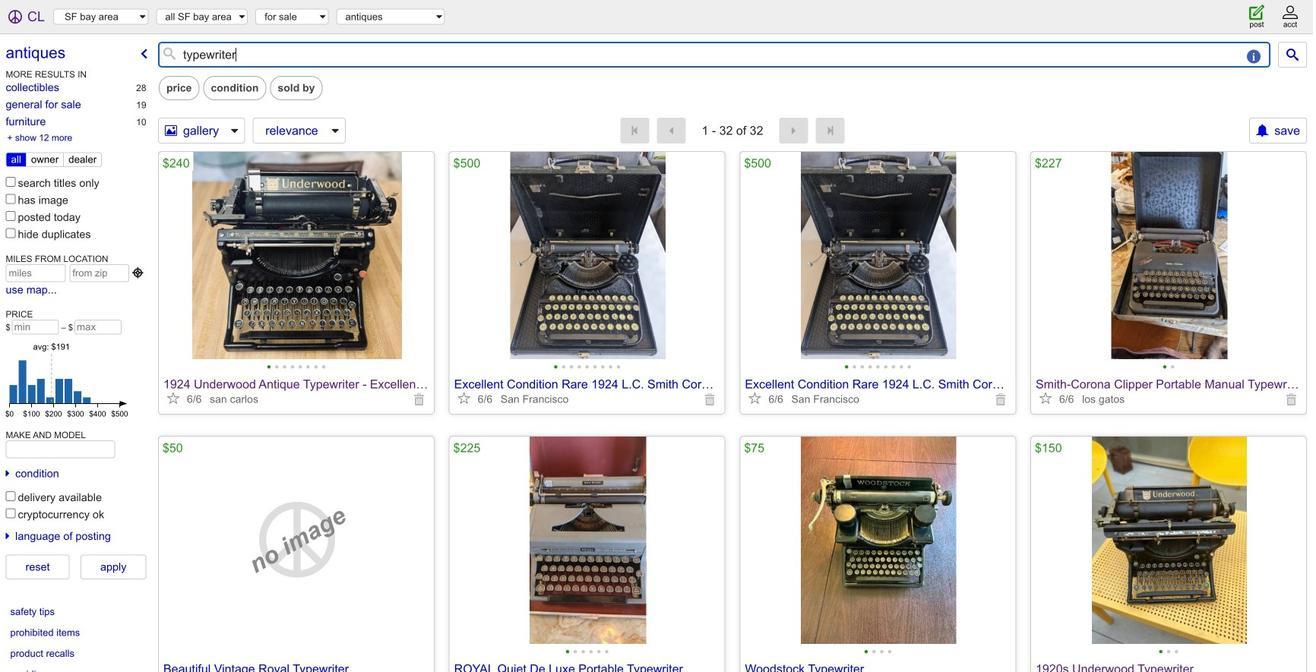 Task type: vqa. For each thing, say whether or not it's contained in the screenshot.
THE 'HIDE POSTING' icon for add to favorites list icon
yes



Task type: locate. For each thing, give the bounding box(es) containing it.
excellent condition rare 1924 l.c. smith corona no.4 typewriter + case 1 image
[[450, 152, 727, 360], [741, 152, 1017, 360]]

0 horizontal spatial hide posting image
[[995, 394, 1008, 406]]

1 horizontal spatial add to favorites list image
[[749, 392, 761, 404]]

1 hide posting image from the left
[[995, 394, 1008, 406]]

1 horizontal spatial excellent condition rare 1924 l.c. smith corona no.4 typewriter + case 1 image
[[741, 152, 1017, 360]]

0 horizontal spatial excellent condition rare 1924 l.c. smith corona no.4 typewriter + case 1 image
[[450, 152, 727, 360]]

2 excellent condition rare 1924 l.c. smith corona no.4 typewriter + case 1 image from the left
[[741, 152, 1017, 360]]

add to favorites list image for "1924 underwood antique typewriter - excellent condition 1" image
[[167, 392, 179, 404]]

2 hide posting image from the left
[[705, 394, 717, 406]]

1 horizontal spatial add to favorites list image
[[1040, 392, 1052, 404]]

None checkbox
[[6, 177, 16, 187], [6, 194, 16, 204], [6, 211, 16, 221], [6, 509, 16, 519], [6, 177, 16, 187], [6, 194, 16, 204], [6, 211, 16, 221], [6, 509, 16, 519]]

0 horizontal spatial add to favorites list image
[[458, 392, 470, 404]]

add to favorites list image
[[458, 392, 470, 404], [749, 392, 761, 404]]

1 add to favorites list image from the left
[[167, 392, 179, 404]]

hide posting image
[[995, 394, 1008, 406], [1286, 394, 1299, 406]]

2 add to favorites list image from the left
[[1040, 392, 1052, 404]]

2 hide posting image from the left
[[1286, 394, 1299, 406]]

2 add to favorites list image from the left
[[749, 392, 761, 404]]

None checkbox
[[6, 228, 16, 238], [6, 492, 16, 502], [6, 228, 16, 238], [6, 492, 16, 502]]

excellent condition rare 1924 l.c. smith corona no.4 typewriter + case 1 image for 1st add to favorites list image from the left
[[450, 152, 727, 360]]

0 horizontal spatial add to favorites list image
[[167, 392, 179, 404]]

None text field
[[6, 442, 114, 458]]

from zip telephone field
[[69, 264, 129, 282]]

1 excellent condition rare 1924 l.c. smith corona no.4 typewriter + case 1 image from the left
[[450, 152, 727, 360]]

add to favorites list image
[[167, 392, 179, 404], [1040, 392, 1052, 404]]

hide posting image
[[414, 394, 426, 406], [705, 394, 717, 406]]

1 horizontal spatial hide posting image
[[705, 394, 717, 406]]

0 horizontal spatial hide posting image
[[414, 394, 426, 406]]

woodstock typewriter 1 image
[[741, 437, 1017, 645]]

search antiques field
[[182, 47, 1268, 63]]

1 horizontal spatial hide posting image
[[1286, 394, 1299, 406]]



Task type: describe. For each thing, give the bounding box(es) containing it.
1 add to favorites list image from the left
[[458, 392, 470, 404]]

1920s underwood typewriter 1 image
[[1032, 437, 1308, 645]]

1924 underwood antique typewriter - excellent condition 1 image
[[159, 152, 436, 360]]

max text field
[[74, 320, 122, 335]]

smith-corona clipper portable manual typewriter 1 image
[[1032, 152, 1308, 360]]

min text field
[[12, 320, 59, 335]]

1 hide posting image from the left
[[414, 394, 426, 406]]

miles telephone field
[[6, 264, 66, 282]]

royal quiet de luxe portable typewriter 1 image
[[450, 437, 727, 645]]

excellent condition rare 1924 l.c. smith corona no.4 typewriter + case 1 image for 1st add to favorites list image from right
[[741, 152, 1017, 360]]

add to favorites list image for smith-corona clipper portable manual typewriter 1 'image'
[[1040, 392, 1052, 404]]



